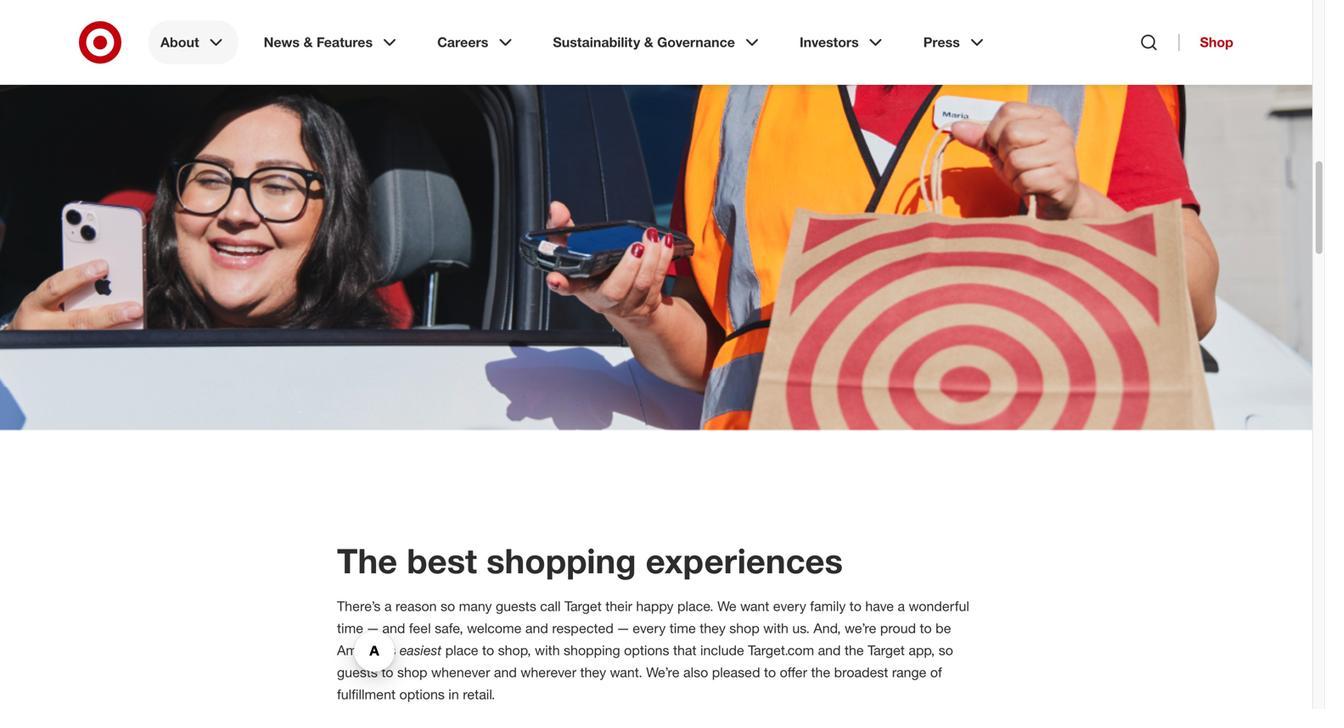 Task type: locate. For each thing, give the bounding box(es) containing it.
to
[[850, 599, 862, 615], [920, 621, 932, 637], [482, 643, 494, 659], [382, 665, 394, 681], [764, 665, 776, 681]]

1 vertical spatial options
[[400, 687, 445, 704]]

best
[[407, 541, 477, 582]]

1 horizontal spatial &
[[644, 34, 654, 51]]

shop
[[1200, 34, 1234, 51]]

sustainability & governance link
[[541, 20, 774, 65]]

1 vertical spatial every
[[633, 621, 666, 637]]

features
[[317, 34, 373, 51]]

0 vertical spatial every
[[773, 599, 807, 615]]

shop inside there's a reason so many guests call target their happy place. we want every family to have a wonderful time — and feel safe, welcome and respected — every time they shop with us. and, we're proud to be america's
[[730, 621, 760, 637]]

so
[[441, 599, 455, 615], [939, 643, 954, 659]]

2 & from the left
[[644, 34, 654, 51]]

they left want.
[[580, 665, 606, 681]]

experiences
[[646, 541, 843, 582]]

0 horizontal spatial options
[[400, 687, 445, 704]]

1 horizontal spatial so
[[939, 643, 954, 659]]

they up the include
[[700, 621, 726, 637]]

and down call
[[526, 621, 548, 637]]

target up the respected
[[565, 599, 602, 615]]

2 a from the left
[[898, 599, 905, 615]]

0 vertical spatial so
[[441, 599, 455, 615]]

shopping inside "place to shop, with shopping options that include target.com and the target app, so guests to shop whenever and wherever they want. we're also pleased to offer the broadest range of fulfillment options in retail."
[[564, 643, 621, 659]]

a right have
[[898, 599, 905, 615]]

1 horizontal spatial shop
[[730, 621, 760, 637]]

1 vertical spatial so
[[939, 643, 954, 659]]

every
[[773, 599, 807, 615], [633, 621, 666, 637]]

wonderful
[[909, 599, 970, 615]]

proud
[[880, 621, 916, 637]]

a left reason
[[385, 599, 392, 615]]

careers
[[437, 34, 489, 51]]

every down happy
[[633, 621, 666, 637]]

& for features
[[304, 34, 313, 51]]

with
[[764, 621, 789, 637], [535, 643, 560, 659]]

0 vertical spatial with
[[764, 621, 789, 637]]

offer
[[780, 665, 808, 681]]

1 vertical spatial target
[[868, 643, 905, 659]]

to left be
[[920, 621, 932, 637]]

0 horizontal spatial guests
[[337, 665, 378, 681]]

1 time from the left
[[337, 621, 363, 637]]

1 vertical spatial shopping
[[564, 643, 621, 659]]

us.
[[793, 621, 810, 637]]

1 horizontal spatial time
[[670, 621, 696, 637]]

shop down want
[[730, 621, 760, 637]]

of
[[931, 665, 942, 681]]

and left feel
[[382, 621, 405, 637]]

1 vertical spatial shop
[[397, 665, 428, 681]]

target down proud
[[868, 643, 905, 659]]

call
[[540, 599, 561, 615]]

so down be
[[939, 643, 954, 659]]

&
[[304, 34, 313, 51], [644, 34, 654, 51]]

options up we're
[[624, 643, 670, 659]]

1 a from the left
[[385, 599, 392, 615]]

with up target.com
[[764, 621, 789, 637]]

so inside "place to shop, with shopping options that include target.com and the target app, so guests to shop whenever and wherever they want. we're also pleased to offer the broadest range of fulfillment options in retail."
[[939, 643, 954, 659]]

many
[[459, 599, 492, 615]]

— down their
[[618, 621, 629, 637]]

1 vertical spatial guests
[[337, 665, 378, 681]]

the right offer
[[811, 665, 831, 681]]

shop,
[[498, 643, 531, 659]]

1 horizontal spatial the
[[845, 643, 864, 659]]

0 horizontal spatial —
[[367, 621, 379, 637]]

we
[[718, 599, 737, 615]]

news & features link
[[252, 20, 412, 65]]

shop down easiest
[[397, 665, 428, 681]]

time up that
[[670, 621, 696, 637]]

0 horizontal spatial time
[[337, 621, 363, 637]]

time down there's
[[337, 621, 363, 637]]

& left governance
[[644, 34, 654, 51]]

1 horizontal spatial target
[[868, 643, 905, 659]]

1 horizontal spatial with
[[764, 621, 789, 637]]

that
[[673, 643, 697, 659]]

1 horizontal spatial they
[[700, 621, 726, 637]]

1 vertical spatial with
[[535, 643, 560, 659]]

shopping up call
[[487, 541, 637, 582]]

and down shop,
[[494, 665, 517, 681]]

0 vertical spatial guests
[[496, 599, 537, 615]]

easiest
[[400, 643, 442, 659]]

the down the we're
[[845, 643, 864, 659]]

0 vertical spatial they
[[700, 621, 726, 637]]

& right news
[[304, 34, 313, 51]]

0 vertical spatial shop
[[730, 621, 760, 637]]

1 horizontal spatial —
[[618, 621, 629, 637]]

— up america's
[[367, 621, 379, 637]]

broadest
[[834, 665, 889, 681]]

1 horizontal spatial guests
[[496, 599, 537, 615]]

0 horizontal spatial target
[[565, 599, 602, 615]]

0 horizontal spatial so
[[441, 599, 455, 615]]

shop inside "place to shop, with shopping options that include target.com and the target app, so guests to shop whenever and wherever they want. we're also pleased to offer the broadest range of fulfillment options in retail."
[[397, 665, 428, 681]]

target
[[565, 599, 602, 615], [868, 643, 905, 659]]

and
[[382, 621, 405, 637], [526, 621, 548, 637], [818, 643, 841, 659], [494, 665, 517, 681]]

every up us.
[[773, 599, 807, 615]]

careers link
[[425, 20, 528, 65]]

press
[[924, 34, 960, 51]]

guests up fulfillment
[[337, 665, 378, 681]]

they inside "place to shop, with shopping options that include target.com and the target app, so guests to shop whenever and wherever they want. we're also pleased to offer the broadest range of fulfillment options in retail."
[[580, 665, 606, 681]]

so up "safe,"
[[441, 599, 455, 615]]

1 horizontal spatial a
[[898, 599, 905, 615]]

app,
[[909, 643, 935, 659]]

options
[[624, 643, 670, 659], [400, 687, 445, 704]]

0 horizontal spatial they
[[580, 665, 606, 681]]

1 vertical spatial they
[[580, 665, 606, 681]]

shopping down the respected
[[564, 643, 621, 659]]

0 vertical spatial target
[[565, 599, 602, 615]]

1 horizontal spatial every
[[773, 599, 807, 615]]

they
[[700, 621, 726, 637], [580, 665, 606, 681]]

1 & from the left
[[304, 34, 313, 51]]

governance
[[657, 34, 735, 51]]

include
[[701, 643, 745, 659]]

sustainability
[[553, 34, 641, 51]]

be
[[936, 621, 952, 637]]

to left offer
[[764, 665, 776, 681]]

shopping
[[487, 541, 637, 582], [564, 643, 621, 659]]

time
[[337, 621, 363, 637], [670, 621, 696, 637]]

0 horizontal spatial every
[[633, 621, 666, 637]]

we're
[[646, 665, 680, 681]]

the
[[845, 643, 864, 659], [811, 665, 831, 681]]

with inside "place to shop, with shopping options that include target.com and the target app, so guests to shop whenever and wherever they want. we're also pleased to offer the broadest range of fulfillment options in retail."
[[535, 643, 560, 659]]

1 horizontal spatial options
[[624, 643, 670, 659]]

—
[[367, 621, 379, 637], [618, 621, 629, 637]]

0 horizontal spatial shop
[[397, 665, 428, 681]]

guests up welcome
[[496, 599, 537, 615]]

wherever
[[521, 665, 577, 681]]

with up wherever
[[535, 643, 560, 659]]

shop
[[730, 621, 760, 637], [397, 665, 428, 681]]

options left in at the bottom of the page
[[400, 687, 445, 704]]

a
[[385, 599, 392, 615], [898, 599, 905, 615]]

and down "and,"
[[818, 643, 841, 659]]

0 horizontal spatial a
[[385, 599, 392, 615]]

0 horizontal spatial with
[[535, 643, 560, 659]]

have
[[866, 599, 894, 615]]

0 horizontal spatial the
[[811, 665, 831, 681]]

guests
[[496, 599, 537, 615], [337, 665, 378, 681]]

0 vertical spatial options
[[624, 643, 670, 659]]

0 vertical spatial the
[[845, 643, 864, 659]]

0 horizontal spatial &
[[304, 34, 313, 51]]

1 vertical spatial the
[[811, 665, 831, 681]]



Task type: describe. For each thing, give the bounding box(es) containing it.
to down welcome
[[482, 643, 494, 659]]

respected
[[552, 621, 614, 637]]

place
[[445, 643, 479, 659]]

welcome
[[467, 621, 522, 637]]

to up the we're
[[850, 599, 862, 615]]

investors
[[800, 34, 859, 51]]

retail.
[[463, 687, 495, 704]]

also
[[684, 665, 708, 681]]

want
[[741, 599, 770, 615]]

fulfillment
[[337, 687, 396, 704]]

reason
[[396, 599, 437, 615]]

to down america's
[[382, 665, 394, 681]]

we're
[[845, 621, 877, 637]]

investors link
[[788, 20, 898, 65]]

america's
[[337, 643, 396, 659]]

shop link
[[1179, 34, 1234, 51]]

want.
[[610, 665, 643, 681]]

family
[[810, 599, 846, 615]]

& for governance
[[644, 34, 654, 51]]

there's a reason so many guests call target their happy place. we want every family to have a wonderful time — and feel safe, welcome and respected — every time they shop with us. and, we're proud to be america's
[[337, 599, 970, 659]]

place.
[[678, 599, 714, 615]]

about
[[160, 34, 199, 51]]

in
[[449, 687, 459, 704]]

the
[[337, 541, 398, 582]]

0 vertical spatial shopping
[[487, 541, 637, 582]]

target inside "place to shop, with shopping options that include target.com and the target app, so guests to shop whenever and wherever they want. we're also pleased to offer the broadest range of fulfillment options in retail."
[[868, 643, 905, 659]]

about link
[[149, 20, 238, 65]]

2 time from the left
[[670, 621, 696, 637]]

there's
[[337, 599, 381, 615]]

with inside there's a reason so many guests call target their happy place. we want every family to have a wonderful time — and feel safe, welcome and respected — every time they shop with us. and, we're proud to be america's
[[764, 621, 789, 637]]

target inside there's a reason so many guests call target their happy place. we want every family to have a wonderful time — and feel safe, welcome and respected — every time they shop with us. and, we're proud to be america's
[[565, 599, 602, 615]]

they inside there's a reason so many guests call target their happy place. we want every family to have a wonderful time — and feel safe, welcome and respected — every time they shop with us. and, we're proud to be america's
[[700, 621, 726, 637]]

2 — from the left
[[618, 621, 629, 637]]

target.com
[[748, 643, 814, 659]]

1 — from the left
[[367, 621, 379, 637]]

press link
[[912, 20, 999, 65]]

sustainability & governance
[[553, 34, 735, 51]]

news & features
[[264, 34, 373, 51]]

happy
[[636, 599, 674, 615]]

pleased
[[712, 665, 761, 681]]

guests inside "place to shop, with shopping options that include target.com and the target app, so guests to shop whenever and wherever they want. we're also pleased to offer the broadest range of fulfillment options in retail."
[[337, 665, 378, 681]]

their
[[606, 599, 633, 615]]

and,
[[814, 621, 841, 637]]

whenever
[[431, 665, 490, 681]]

place to shop, with shopping options that include target.com and the target app, so guests to shop whenever and wherever they want. we're also pleased to offer the broadest range of fulfillment options in retail.
[[337, 643, 954, 704]]

feel
[[409, 621, 431, 637]]

safe,
[[435, 621, 463, 637]]

news
[[264, 34, 300, 51]]

guests inside there's a reason so many guests call target their happy place. we want every family to have a wonderful time — and feel safe, welcome and respected — every time they shop with us. and, we're proud to be america's
[[496, 599, 537, 615]]

so inside there's a reason so many guests call target their happy place. we want every family to have a wonderful time — and feel safe, welcome and respected — every time they shop with us. and, we're proud to be america's
[[441, 599, 455, 615]]

the best shopping experiences
[[337, 541, 843, 582]]

range
[[892, 665, 927, 681]]



Task type: vqa. For each thing, say whether or not it's contained in the screenshot.
'respected'
yes



